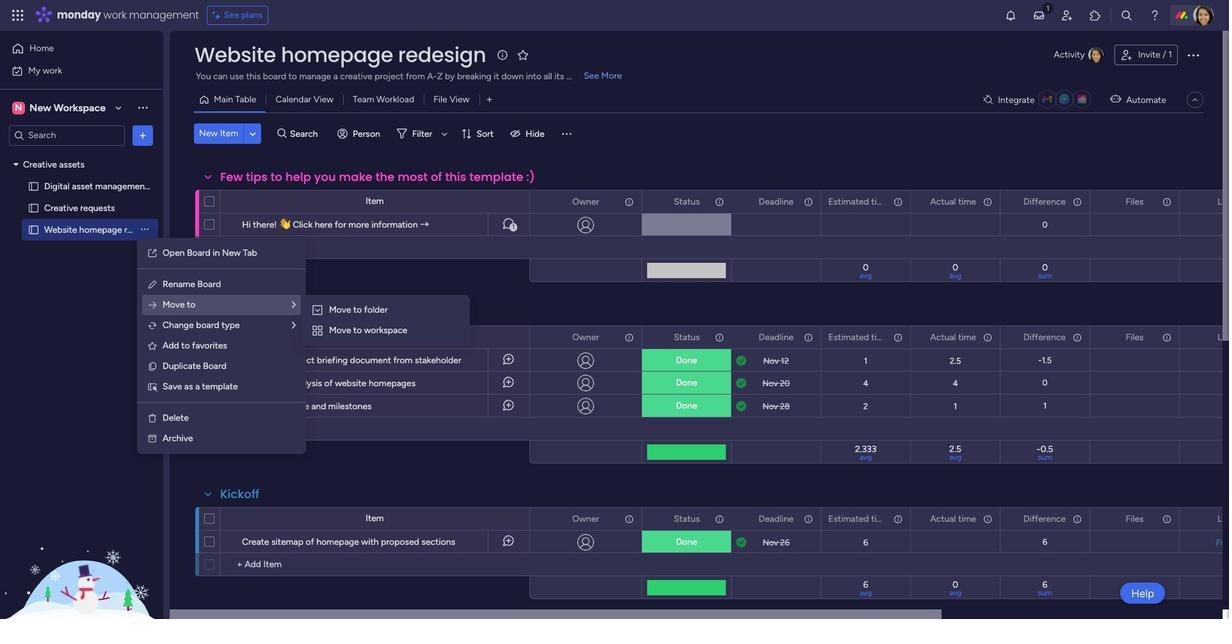 Task type: describe. For each thing, give the bounding box(es) containing it.
board for duplicate
[[203, 361, 227, 372]]

information
[[372, 220, 418, 231]]

main table button
[[194, 90, 266, 110]]

creative for creative assets
[[23, 159, 57, 170]]

help button
[[1121, 583, 1166, 605]]

define
[[242, 355, 268, 366]]

add to favorites image
[[147, 341, 158, 352]]

add view image
[[487, 95, 492, 105]]

my work button
[[8, 61, 138, 81]]

2 + add item text field from the top
[[227, 558, 524, 573]]

select product image
[[12, 9, 24, 22]]

3 done from the top
[[676, 401, 698, 412]]

column information image for 1st actual time field
[[983, 197, 993, 207]]

arrow down image
[[437, 126, 452, 142]]

item for prep work
[[366, 332, 384, 343]]

see for see plans
[[224, 10, 239, 20]]

3 owner field from the top
[[569, 513, 603, 527]]

lottie animation image
[[0, 491, 163, 620]]

item inside button
[[220, 128, 238, 139]]

view for calendar view
[[314, 94, 334, 105]]

- for 0.5
[[1037, 444, 1041, 455]]

files for first files field from the bottom
[[1126, 514, 1144, 525]]

board for rename
[[197, 279, 221, 290]]

monday work management
[[57, 8, 199, 22]]

0 vertical spatial website homepage redesign
[[195, 40, 486, 69]]

hide
[[526, 128, 545, 139]]

6 sum
[[1038, 580, 1053, 598]]

- for 1.5
[[1039, 356, 1042, 366]]

duplicate
[[163, 361, 201, 372]]

help image
[[1149, 9, 1162, 22]]

1 vertical spatial redesign
[[124, 224, 159, 235]]

angle down image
[[250, 129, 256, 139]]

home button
[[8, 38, 138, 59]]

prep
[[220, 305, 247, 321]]

1 deadline from the top
[[759, 196, 794, 207]]

delete
[[163, 413, 189, 424]]

nov for nov 26
[[763, 538, 779, 548]]

digital
[[44, 181, 70, 192]]

change board type image
[[147, 321, 158, 331]]

1 actual time field from the top
[[927, 195, 980, 209]]

digital asset management (dam)
[[44, 181, 177, 192]]

new item
[[199, 128, 238, 139]]

options image for owner
[[624, 327, 633, 349]]

briefing
[[317, 355, 348, 366]]

work for my
[[43, 65, 62, 76]]

click
[[293, 220, 313, 231]]

requests
[[80, 203, 115, 214]]

list arrow image for change board type
[[292, 322, 296, 330]]

2 actual time from the top
[[931, 332, 977, 343]]

caret down image
[[13, 160, 19, 169]]

more
[[602, 70, 622, 81]]

workspace selection element
[[12, 100, 108, 116]]

create sitemap of homepage with proposed sections
[[242, 537, 455, 548]]

a
[[195, 382, 200, 393]]

column information image for second the estimated time field from the top
[[893, 333, 904, 343]]

+ Add Item text field
[[227, 240, 524, 256]]

2 files field from the top
[[1123, 331, 1147, 345]]

1 estimated time from the top
[[829, 196, 890, 207]]

2 vertical spatial new
[[222, 248, 241, 259]]

list arrow image for move to
[[292, 301, 296, 310]]

tab
[[243, 248, 257, 259]]

2 4 from the left
[[953, 379, 958, 388]]

1 estimated time field from the top
[[826, 195, 890, 209]]

figm
[[1217, 538, 1230, 548]]

options image for deadline
[[803, 509, 812, 531]]

proposed
[[381, 537, 419, 548]]

column information image for 2nd deadline field
[[804, 333, 814, 343]]

1 files field from the top
[[1123, 195, 1147, 209]]

sum for 6
[[1038, 589, 1053, 598]]

3 actual time field from the top
[[927, 513, 980, 527]]

1 button
[[488, 213, 530, 236]]

nov 20
[[763, 379, 790, 388]]

duplicate board
[[163, 361, 227, 372]]

difference for prep work
[[1024, 332, 1066, 343]]

help
[[1132, 588, 1155, 600]]

difference for few tips to help you make the most of this template :)
[[1024, 196, 1066, 207]]

2 estimated time field from the top
[[826, 331, 890, 345]]

creative assets
[[23, 159, 85, 170]]

nov for nov 12
[[764, 356, 779, 366]]

board
[[196, 320, 219, 331]]

open board in new tab image
[[147, 248, 158, 259]]

calendar view
[[276, 94, 334, 105]]

with
[[361, 537, 379, 548]]

automate
[[1127, 94, 1167, 105]]

workspace
[[54, 102, 106, 114]]

files for second files field from the top
[[1126, 332, 1144, 343]]

6 avg
[[860, 580, 872, 598]]

1 status field from the top
[[671, 195, 703, 209]]

actual for first actual time field from the bottom of the page
[[931, 514, 956, 525]]

2 vertical spatial homepage
[[316, 537, 359, 548]]

2 done from the top
[[676, 378, 698, 389]]

1 vertical spatial and
[[311, 402, 326, 412]]

type
[[222, 320, 240, 331]]

(dam)
[[150, 181, 177, 192]]

3 estimated time from the top
[[829, 514, 890, 525]]

options image for difference
[[1072, 191, 1081, 213]]

sum inside -0.5 sum
[[1038, 453, 1053, 462]]

management for work
[[129, 8, 199, 22]]

hi there!   👋  click here for more information  →
[[242, 220, 429, 231]]

column information image for 1st the estimated time field from the bottom of the page
[[893, 515, 904, 525]]

there!
[[253, 220, 277, 231]]

more
[[349, 220, 369, 231]]

to for move to workspace
[[354, 325, 362, 336]]

most
[[398, 169, 428, 185]]

6 inside 6 sum
[[1043, 580, 1048, 591]]

2 actual time field from the top
[[927, 331, 980, 345]]

4 done from the top
[[676, 537, 698, 548]]

team
[[353, 94, 374, 105]]

rename board image
[[147, 280, 158, 290]]

you
[[314, 169, 336, 185]]

n
[[15, 102, 22, 113]]

rename
[[163, 279, 195, 290]]

3 deadline field from the top
[[756, 513, 797, 527]]

kickoff
[[220, 487, 259, 503]]

status for 3rd status field from the top
[[674, 514, 700, 525]]

my
[[28, 65, 40, 76]]

move to folder
[[329, 305, 388, 316]]

stakeholder
[[415, 355, 462, 366]]

of for with
[[306, 537, 314, 548]]

3 estimated time field from the top
[[826, 513, 890, 527]]

monday
[[57, 8, 101, 22]]

search everything image
[[1121, 9, 1134, 22]]

v2 done deadline image for nov 28
[[737, 401, 747, 413]]

work for monday
[[103, 8, 127, 22]]

3 difference from the top
[[1024, 514, 1066, 525]]

this
[[445, 169, 467, 185]]

calendar
[[276, 94, 311, 105]]

show board description image
[[495, 49, 511, 61]]

activity button
[[1049, 45, 1110, 65]]

column information image for first status field from the top
[[715, 197, 725, 207]]

item for kickoff
[[366, 514, 384, 525]]

nov for nov 20
[[763, 379, 778, 388]]

see for see more
[[584, 70, 599, 81]]

menu image
[[560, 127, 573, 140]]

-0.5 sum
[[1037, 444, 1054, 462]]

analysis
[[291, 379, 322, 389]]

main
[[214, 94, 233, 105]]

2
[[864, 402, 869, 411]]

v2 search image
[[278, 127, 287, 141]]

Few tips to help you make the most of this template :) field
[[217, 169, 539, 186]]

new for new item
[[199, 128, 218, 139]]

invite
[[1139, 49, 1161, 60]]

to for move to
[[187, 300, 196, 311]]

1 done from the top
[[676, 355, 698, 366]]

figm link
[[1214, 538, 1230, 548]]

1 inside 'button'
[[512, 224, 515, 231]]

filter button
[[392, 124, 452, 144]]

move for move to workspace
[[329, 325, 351, 336]]

hide button
[[505, 124, 553, 144]]

2 deadline from the top
[[759, 332, 794, 343]]

2.5 for 2.5 avg
[[950, 444, 962, 455]]

3 status field from the top
[[671, 513, 703, 527]]



Task type: locate. For each thing, give the bounding box(es) containing it.
assets
[[59, 159, 85, 170]]

few
[[220, 169, 243, 185]]

1 vertical spatial actual
[[931, 332, 956, 343]]

1 + add item text field from the top
[[227, 422, 524, 437]]

item up with at the left bottom of the page
[[366, 514, 384, 525]]

estimated time
[[829, 196, 890, 207], [829, 332, 890, 343], [829, 514, 890, 525]]

2 2.5 from the top
[[950, 444, 962, 455]]

0 vertical spatial redesign
[[398, 40, 486, 69]]

board right rename
[[197, 279, 221, 290]]

0 horizontal spatial view
[[314, 94, 334, 105]]

from
[[394, 355, 413, 366]]

1 horizontal spatial and
[[311, 402, 326, 412]]

open
[[163, 248, 185, 259]]

1 vertical spatial sum
[[1038, 453, 1053, 462]]

1 vertical spatial website homepage redesign
[[44, 224, 159, 235]]

1 view from the left
[[314, 94, 334, 105]]

0 horizontal spatial of
[[306, 537, 314, 548]]

2 owner from the top
[[573, 332, 599, 343]]

view inside file view button
[[450, 94, 470, 105]]

files for first files field
[[1126, 196, 1144, 207]]

homepage up team
[[281, 40, 393, 69]]

1 vertical spatial see
[[584, 70, 599, 81]]

see more
[[584, 70, 622, 81]]

sitemap
[[272, 537, 304, 548]]

1 owner field from the top
[[569, 195, 603, 209]]

public board image
[[28, 180, 40, 192]]

0 vertical spatial difference field
[[1021, 195, 1070, 209]]

to right the add
[[181, 341, 190, 352]]

management for asset
[[95, 181, 148, 192]]

1 vertical spatial owner
[[573, 332, 599, 343]]

archive image
[[147, 434, 158, 444]]

1 vertical spatial new
[[199, 128, 218, 139]]

2 vertical spatial actual time
[[931, 514, 977, 525]]

-1.5
[[1039, 356, 1052, 366]]

1 horizontal spatial view
[[450, 94, 470, 105]]

0 horizontal spatial redesign
[[124, 224, 159, 235]]

to right tips
[[271, 169, 283, 185]]

template right a
[[202, 382, 238, 393]]

sum for 0
[[1038, 272, 1053, 281]]

2 list arrow image from the top
[[292, 322, 296, 330]]

redesign
[[398, 40, 486, 69], [124, 224, 159, 235]]

calendar view button
[[266, 90, 343, 110]]

invite members image
[[1061, 9, 1074, 22]]

v2 done deadline image left nov 20
[[737, 378, 747, 390]]

options image
[[1072, 191, 1081, 213], [624, 327, 633, 349], [893, 327, 902, 349], [714, 509, 723, 531], [803, 509, 812, 531], [982, 509, 991, 531], [1162, 509, 1171, 531]]

Files field
[[1123, 195, 1147, 209], [1123, 331, 1147, 345], [1123, 513, 1147, 527]]

template inside few tips to help you make the most of this template :) field
[[470, 169, 524, 185]]

0 horizontal spatial new
[[29, 102, 51, 114]]

owner for third owner field from the top of the page
[[573, 514, 599, 525]]

1 horizontal spatial website homepage redesign
[[195, 40, 486, 69]]

move for move to
[[163, 300, 185, 311]]

move down the "move to folder"
[[329, 325, 351, 336]]

1 vertical spatial board
[[197, 279, 221, 290]]

2 actual from the top
[[931, 332, 956, 343]]

1 vertical spatial public board image
[[28, 224, 40, 236]]

view inside calendar view button
[[314, 94, 334, 105]]

hi
[[242, 220, 251, 231]]

1 vertical spatial files
[[1126, 332, 1144, 343]]

difference field for prep work
[[1021, 331, 1070, 345]]

1 sum from the top
[[1038, 272, 1053, 281]]

new right the n
[[29, 102, 51, 114]]

v2 done deadline image left nov 28
[[737, 401, 747, 413]]

4
[[864, 379, 869, 388], [953, 379, 958, 388]]

move to image
[[147, 300, 158, 311]]

status
[[674, 196, 700, 207], [674, 332, 700, 343], [674, 514, 700, 525]]

view right the calendar
[[314, 94, 334, 105]]

board left "in"
[[187, 248, 211, 259]]

difference
[[1024, 196, 1066, 207], [1024, 332, 1066, 343], [1024, 514, 1066, 525]]

view
[[314, 94, 334, 105], [450, 94, 470, 105]]

nov left the 20
[[763, 379, 778, 388]]

1 horizontal spatial see
[[584, 70, 599, 81]]

2 view from the left
[[450, 94, 470, 105]]

save as a template image
[[147, 382, 158, 393]]

1 vertical spatial of
[[324, 379, 333, 389]]

new
[[29, 102, 51, 114], [199, 128, 218, 139], [222, 248, 241, 259]]

1 files from the top
[[1126, 196, 1144, 207]]

3 files from the top
[[1126, 514, 1144, 525]]

3 deadline from the top
[[759, 514, 794, 525]]

v2 done deadline image left nov 26
[[737, 537, 747, 549]]

-
[[1039, 356, 1042, 366], [1037, 444, 1041, 455]]

2 vertical spatial estimated time field
[[826, 513, 890, 527]]

and right define on the left bottom of the page
[[271, 355, 285, 366]]

homepage left with at the left bottom of the page
[[316, 537, 359, 548]]

board down favorites
[[203, 361, 227, 372]]

template left the :)
[[470, 169, 524, 185]]

+ add item text field down with at the left bottom of the page
[[227, 558, 524, 573]]

v2 done deadline image for nov 12
[[737, 355, 747, 367]]

move up the change
[[163, 300, 185, 311]]

1 list arrow image from the top
[[292, 301, 296, 310]]

for
[[335, 220, 346, 231]]

Search in workspace field
[[27, 128, 107, 143]]

to
[[271, 169, 283, 185], [187, 300, 196, 311], [354, 305, 362, 316], [354, 325, 362, 336], [181, 341, 190, 352]]

sort button
[[456, 124, 502, 144]]

archive
[[163, 434, 193, 444]]

options image for files
[[1162, 509, 1171, 531]]

of left this in the left of the page
[[431, 169, 442, 185]]

0 vertical spatial status
[[674, 196, 700, 207]]

move
[[163, 300, 185, 311], [329, 305, 351, 316], [329, 325, 351, 336]]

to inside field
[[271, 169, 283, 185]]

new inside workspace selection "element"
[[29, 102, 51, 114]]

prep work
[[220, 305, 278, 321]]

1 horizontal spatial of
[[324, 379, 333, 389]]

item
[[220, 128, 238, 139], [366, 196, 384, 207], [366, 332, 384, 343], [366, 514, 384, 525]]

timeline
[[277, 402, 309, 412]]

0 vertical spatial sum
[[1038, 272, 1053, 281]]

0 vertical spatial deadline
[[759, 196, 794, 207]]

options image
[[1186, 47, 1201, 63], [136, 129, 149, 142], [624, 191, 633, 213], [714, 191, 723, 213], [803, 191, 812, 213], [893, 191, 902, 213], [982, 191, 991, 213], [1162, 191, 1171, 213], [714, 327, 723, 349], [803, 327, 812, 349], [982, 327, 991, 349], [1072, 327, 1081, 349], [1162, 327, 1171, 349], [624, 509, 633, 531], [893, 509, 902, 531], [1072, 509, 1081, 531]]

2 difference field from the top
[[1021, 331, 1070, 345]]

website down creative requests
[[44, 224, 77, 235]]

0 horizontal spatial and
[[271, 355, 285, 366]]

Deadline field
[[756, 195, 797, 209], [756, 331, 797, 345], [756, 513, 797, 527]]

to for add to favorites
[[181, 341, 190, 352]]

1 image
[[1043, 1, 1054, 15]]

creative requests
[[44, 203, 115, 214]]

1 vertical spatial creative
[[44, 203, 78, 214]]

+ Add Item text field
[[227, 422, 524, 437], [227, 558, 524, 573]]

1 vertical spatial list arrow image
[[292, 322, 296, 330]]

2 vertical spatial owner
[[573, 514, 599, 525]]

3 sum from the top
[[1038, 589, 1053, 598]]

1 difference field from the top
[[1021, 195, 1070, 209]]

None field
[[1215, 195, 1230, 209], [1215, 331, 1230, 345], [1215, 513, 1230, 527], [1215, 195, 1230, 209], [1215, 331, 1230, 345], [1215, 513, 1230, 527]]

0 vertical spatial template
[[470, 169, 524, 185]]

2 vertical spatial board
[[203, 361, 227, 372]]

2 vertical spatial sum
[[1038, 589, 1053, 598]]

redesign up file
[[398, 40, 486, 69]]

of inside field
[[431, 169, 442, 185]]

2 vertical spatial difference
[[1024, 514, 1066, 525]]

new for new workspace
[[29, 102, 51, 114]]

1 vertical spatial homepage
[[79, 224, 122, 235]]

0 vertical spatial 2.5
[[950, 356, 961, 366]]

integrate
[[998, 94, 1035, 105]]

Prep work field
[[217, 305, 281, 322]]

creative up public board icon
[[23, 159, 57, 170]]

options image for estimated time
[[893, 327, 902, 349]]

options image for actual time
[[982, 509, 991, 531]]

team workload button
[[343, 90, 424, 110]]

2 vertical spatial estimated
[[829, 514, 869, 525]]

👋
[[279, 220, 291, 231]]

estimated
[[829, 196, 869, 207], [829, 332, 869, 343], [829, 514, 869, 525]]

0 horizontal spatial website
[[44, 224, 77, 235]]

list arrow image up collect
[[292, 322, 296, 330]]

see more link
[[583, 70, 624, 83]]

nov left the 26
[[763, 538, 779, 548]]

see left plans in the top left of the page
[[224, 10, 239, 20]]

collect
[[288, 355, 315, 366]]

Owner field
[[569, 195, 603, 209], [569, 331, 603, 345], [569, 513, 603, 527]]

work
[[103, 8, 127, 22], [43, 65, 62, 76], [250, 305, 278, 321]]

3 v2 done deadline image from the top
[[737, 401, 747, 413]]

to left folder
[[354, 305, 362, 316]]

new right "in"
[[222, 248, 241, 259]]

see plans
[[224, 10, 263, 20]]

column information image for second files field from the top
[[1162, 333, 1173, 343]]

Website homepage redesign field
[[191, 40, 489, 69]]

2 owner field from the top
[[569, 331, 603, 345]]

Search field
[[287, 125, 325, 143]]

nov for nov 28
[[763, 402, 778, 411]]

work right prep
[[250, 305, 278, 321]]

0 vertical spatial difference
[[1024, 196, 1066, 207]]

0 vertical spatial new
[[29, 102, 51, 114]]

workspace image
[[12, 101, 25, 115]]

0 vertical spatial public board image
[[28, 202, 40, 214]]

+ add item text field down milestones
[[227, 422, 524, 437]]

3 actual time from the top
[[931, 514, 977, 525]]

2 public board image from the top
[[28, 224, 40, 236]]

2 status from the top
[[674, 332, 700, 343]]

view right file
[[450, 94, 470, 105]]

0 vertical spatial files field
[[1123, 195, 1147, 209]]

of right sitemap
[[306, 537, 314, 548]]

2.5 for 2.5
[[950, 356, 961, 366]]

0 vertical spatial -
[[1039, 356, 1042, 366]]

to for move to folder
[[354, 305, 362, 316]]

0 vertical spatial list arrow image
[[292, 301, 296, 310]]

2 vertical spatial owner field
[[569, 513, 603, 527]]

creative for creative requests
[[44, 203, 78, 214]]

v2 done deadline image for nov 20
[[737, 378, 747, 390]]

move to
[[163, 300, 196, 311]]

actual time
[[931, 196, 977, 207], [931, 332, 977, 343], [931, 514, 977, 525]]

2 vertical spatial actual time field
[[927, 513, 980, 527]]

owner for 3rd owner field from the bottom of the page
[[573, 196, 599, 207]]

1 vertical spatial difference field
[[1021, 331, 1070, 345]]

view for file view
[[450, 94, 470, 105]]

1 horizontal spatial template
[[470, 169, 524, 185]]

1
[[1169, 49, 1173, 60], [512, 224, 515, 231], [864, 356, 868, 366], [1044, 402, 1047, 411], [954, 402, 958, 411]]

column information image
[[893, 197, 904, 207], [1073, 197, 1083, 207], [1162, 197, 1173, 207], [715, 333, 725, 343], [983, 333, 993, 343], [1073, 333, 1083, 343], [624, 515, 635, 525], [715, 515, 725, 525], [804, 515, 814, 525], [983, 515, 993, 525], [1162, 515, 1173, 525]]

0 vertical spatial owner field
[[569, 195, 603, 209]]

0 vertical spatial actual
[[931, 196, 956, 207]]

Difference field
[[1021, 195, 1070, 209], [1021, 331, 1070, 345], [1021, 513, 1070, 527]]

1 vertical spatial template
[[202, 382, 238, 393]]

difference field for few tips to help you make the most of this template :)
[[1021, 195, 1070, 209]]

2 difference from the top
[[1024, 332, 1066, 343]]

notifications image
[[1005, 9, 1018, 22]]

item for few tips to help you make the most of this template :)
[[366, 196, 384, 207]]

workload
[[377, 94, 414, 105]]

3 actual from the top
[[931, 514, 956, 525]]

column information image
[[624, 197, 635, 207], [715, 197, 725, 207], [804, 197, 814, 207], [983, 197, 993, 207], [624, 333, 635, 343], [804, 333, 814, 343], [893, 333, 904, 343], [1162, 333, 1173, 343], [893, 515, 904, 525], [1073, 515, 1083, 525]]

2 deadline field from the top
[[756, 331, 797, 345]]

see plans button
[[207, 6, 268, 25]]

my work
[[28, 65, 62, 76]]

2 files from the top
[[1126, 332, 1144, 343]]

duplicate board image
[[147, 362, 158, 372]]

1 inside button
[[1169, 49, 1173, 60]]

0 vertical spatial see
[[224, 10, 239, 20]]

work inside button
[[43, 65, 62, 76]]

nov left 12
[[764, 356, 779, 366]]

here
[[315, 220, 333, 231]]

1 deadline field from the top
[[756, 195, 797, 209]]

workspace options image
[[136, 101, 149, 114]]

james peterson image
[[1194, 5, 1214, 26]]

to down rename board
[[187, 300, 196, 311]]

0 vertical spatial estimated time
[[829, 196, 890, 207]]

2 vertical spatial deadline
[[759, 514, 794, 525]]

of right analysis
[[324, 379, 333, 389]]

competitor
[[242, 379, 289, 389]]

0 vertical spatial files
[[1126, 196, 1144, 207]]

1 horizontal spatial new
[[199, 128, 218, 139]]

3 estimated from the top
[[829, 514, 869, 525]]

estimated for third the estimated time field from the bottom
[[829, 196, 869, 207]]

redesign up 'open board in new tab' image
[[124, 224, 159, 235]]

2 vertical spatial files
[[1126, 514, 1144, 525]]

0 vertical spatial estimated
[[829, 196, 869, 207]]

1 vertical spatial status field
[[671, 331, 703, 345]]

homepage down requests
[[79, 224, 122, 235]]

0 vertical spatial owner
[[573, 196, 599, 207]]

1 vertical spatial owner field
[[569, 331, 603, 345]]

3 difference field from the top
[[1021, 513, 1070, 527]]

work for prep
[[250, 305, 278, 321]]

1 actual from the top
[[931, 196, 956, 207]]

of for homepages
[[324, 379, 333, 389]]

new inside button
[[199, 128, 218, 139]]

2 horizontal spatial work
[[250, 305, 278, 321]]

0 vertical spatial homepage
[[281, 40, 393, 69]]

status for first status field from the top
[[674, 196, 700, 207]]

- inside -0.5 sum
[[1037, 444, 1041, 455]]

work right my
[[43, 65, 62, 76]]

1 horizontal spatial work
[[103, 8, 127, 22]]

dapulse integrations image
[[984, 95, 993, 105]]

1 vertical spatial estimated
[[829, 332, 869, 343]]

2 vertical spatial of
[[306, 537, 314, 548]]

board for open
[[187, 248, 211, 259]]

1 vertical spatial actual time field
[[927, 331, 980, 345]]

2 vertical spatial status field
[[671, 513, 703, 527]]

0 horizontal spatial website homepage redesign
[[44, 224, 159, 235]]

actual for 1st actual time field
[[931, 196, 956, 207]]

4 v2 done deadline image from the top
[[737, 537, 747, 549]]

add to favorites
[[163, 341, 227, 352]]

2 sum from the top
[[1038, 453, 1053, 462]]

Actual time field
[[927, 195, 980, 209], [927, 331, 980, 345], [927, 513, 980, 527]]

Estimated time field
[[826, 195, 890, 209], [826, 331, 890, 345], [826, 513, 890, 527]]

column information image for 3rd owner field from the bottom of the page
[[624, 197, 635, 207]]

add to favorites image
[[517, 48, 530, 61]]

website homepage redesign down requests
[[44, 224, 159, 235]]

nov 12
[[764, 356, 789, 366]]

new down main
[[199, 128, 218, 139]]

website down see plans button at the top
[[195, 40, 276, 69]]

20
[[780, 379, 790, 388]]

item left angle down icon
[[220, 128, 238, 139]]

1 vertical spatial estimated time field
[[826, 331, 890, 345]]

actual for second actual time field from the bottom
[[931, 332, 956, 343]]

nov left 28
[[763, 402, 778, 411]]

2 estimated from the top
[[829, 332, 869, 343]]

creative
[[23, 159, 57, 170], [44, 203, 78, 214]]

see more button
[[194, 69, 624, 85]]

see
[[224, 10, 239, 20], [584, 70, 599, 81]]

main table
[[214, 94, 256, 105]]

save as a template
[[163, 382, 238, 393]]

1 vertical spatial estimated time
[[829, 332, 890, 343]]

12
[[781, 356, 789, 366]]

creative down digital
[[44, 203, 78, 214]]

2 vertical spatial deadline field
[[756, 513, 797, 527]]

0 vertical spatial and
[[271, 355, 285, 366]]

save
[[163, 382, 182, 393]]

person
[[353, 128, 380, 139]]

new workspace
[[29, 102, 106, 114]]

estimated for second the estimated time field from the top
[[829, 332, 869, 343]]

1 2.5 from the top
[[950, 356, 961, 366]]

3 files field from the top
[[1123, 513, 1147, 527]]

change
[[163, 320, 194, 331]]

list box
[[0, 151, 177, 414]]

1 public board image from the top
[[28, 202, 40, 214]]

0 vertical spatial work
[[103, 8, 127, 22]]

0 vertical spatial deadline field
[[756, 195, 797, 209]]

milestones
[[328, 402, 372, 412]]

lottie animation element
[[0, 491, 163, 620]]

1 status from the top
[[674, 196, 700, 207]]

0 vertical spatial of
[[431, 169, 442, 185]]

deadline
[[759, 196, 794, 207], [759, 332, 794, 343], [759, 514, 794, 525]]

1 v2 done deadline image from the top
[[737, 355, 747, 367]]

nov 28
[[763, 402, 790, 411]]

autopilot image
[[1111, 91, 1122, 107]]

2 estimated time from the top
[[829, 332, 890, 343]]

2 vertical spatial actual
[[931, 514, 956, 525]]

list arrow image right prep work
[[292, 301, 296, 310]]

in
[[213, 248, 220, 259]]

item down few tips to help you make the most of this template :) field
[[366, 196, 384, 207]]

1 vertical spatial status
[[674, 332, 700, 343]]

Kickoff field
[[217, 487, 263, 503]]

favorites
[[192, 341, 227, 352]]

file view button
[[424, 90, 479, 110]]

move for move to folder
[[329, 305, 351, 316]]

2 v2 done deadline image from the top
[[737, 378, 747, 390]]

home
[[29, 43, 54, 54]]

1 difference from the top
[[1024, 196, 1066, 207]]

document
[[350, 355, 391, 366]]

0 avg
[[860, 263, 872, 281], [950, 263, 962, 281], [950, 580, 962, 598]]

owner for 2nd owner field from the top
[[573, 332, 599, 343]]

work right "monday"
[[103, 8, 127, 22]]

0 vertical spatial actual time field
[[927, 195, 980, 209]]

few tips to help you make the most of this template :)
[[220, 169, 535, 185]]

list arrow image
[[292, 301, 296, 310], [292, 322, 296, 330]]

column information image for 3rd deadline field from the bottom of the page
[[804, 197, 814, 207]]

1 actual time from the top
[[931, 196, 977, 207]]

0 vertical spatial board
[[187, 248, 211, 259]]

public board image
[[28, 202, 40, 214], [28, 224, 40, 236]]

0 vertical spatial actual time
[[931, 196, 977, 207]]

2 vertical spatial work
[[250, 305, 278, 321]]

the
[[376, 169, 395, 185]]

nov 26
[[763, 538, 790, 548]]

file view
[[434, 94, 470, 105]]

0 inside "0 sum"
[[1043, 263, 1048, 273]]

2 vertical spatial difference field
[[1021, 513, 1070, 527]]

website homepage redesign up team
[[195, 40, 486, 69]]

1 horizontal spatial website
[[195, 40, 276, 69]]

1 vertical spatial deadline field
[[756, 331, 797, 345]]

board
[[187, 248, 211, 259], [197, 279, 221, 290], [203, 361, 227, 372]]

0 vertical spatial creative
[[23, 159, 57, 170]]

create
[[242, 537, 269, 548]]

Status field
[[671, 195, 703, 209], [671, 331, 703, 345], [671, 513, 703, 527]]

option
[[0, 153, 163, 156]]

help
[[286, 169, 311, 185]]

move up move to workspace
[[329, 305, 351, 316]]

inbox image
[[1033, 9, 1046, 22]]

1 4 from the left
[[864, 379, 869, 388]]

and down competitor analysis of website homepages
[[311, 402, 326, 412]]

0 horizontal spatial work
[[43, 65, 62, 76]]

0 horizontal spatial template
[[202, 382, 238, 393]]

list box containing creative assets
[[0, 151, 177, 414]]

6 inside 6 avg
[[864, 580, 869, 591]]

item up document
[[366, 332, 384, 343]]

v2 done deadline image left nov 12
[[737, 355, 747, 367]]

0 horizontal spatial 4
[[864, 379, 869, 388]]

open board in new tab
[[163, 248, 257, 259]]

to down the "move to folder"
[[354, 325, 362, 336]]

column information image for 1st "difference" field from the bottom
[[1073, 515, 1083, 525]]

2 horizontal spatial of
[[431, 169, 442, 185]]

v2 done deadline image for nov 26
[[737, 537, 747, 549]]

as
[[184, 382, 193, 393]]

1 vertical spatial actual time
[[931, 332, 977, 343]]

delete image
[[147, 414, 158, 424]]

avg inside 2.333 avg
[[860, 453, 872, 462]]

work inside field
[[250, 305, 278, 321]]

status for 2nd status field
[[674, 332, 700, 343]]

apps image
[[1089, 9, 1102, 22]]

v2 done deadline image
[[737, 355, 747, 367], [737, 378, 747, 390], [737, 401, 747, 413], [737, 537, 747, 549]]

0 vertical spatial status field
[[671, 195, 703, 209]]

estimated for 1st the estimated time field from the bottom of the page
[[829, 514, 869, 525]]

1.5
[[1042, 356, 1052, 366]]

0 vertical spatial website
[[195, 40, 276, 69]]

2.5
[[950, 356, 961, 366], [950, 444, 962, 455]]

of
[[431, 169, 442, 185], [324, 379, 333, 389], [306, 537, 314, 548]]

2 status field from the top
[[671, 331, 703, 345]]

column information image for 2nd owner field from the top
[[624, 333, 635, 343]]

2.5 inside the 2.5 avg
[[950, 444, 962, 455]]

1 vertical spatial work
[[43, 65, 62, 76]]

1 estimated from the top
[[829, 196, 869, 207]]

person button
[[332, 124, 388, 144]]

options image for status
[[714, 509, 723, 531]]

0 vertical spatial management
[[129, 8, 199, 22]]

3 owner from the top
[[573, 514, 599, 525]]

1 owner from the top
[[573, 196, 599, 207]]

new item button
[[194, 124, 244, 144]]

define and collect briefing document from stakeholder
[[242, 355, 462, 366]]

3 status from the top
[[674, 514, 700, 525]]

1 horizontal spatial redesign
[[398, 40, 486, 69]]

collapse board header image
[[1191, 95, 1201, 105]]

sections
[[422, 537, 455, 548]]

see left more
[[584, 70, 599, 81]]

0.5
[[1041, 444, 1054, 455]]



Task type: vqa. For each thing, say whether or not it's contained in the screenshot.
1st Expected Close Date field from the bottom of the page
no



